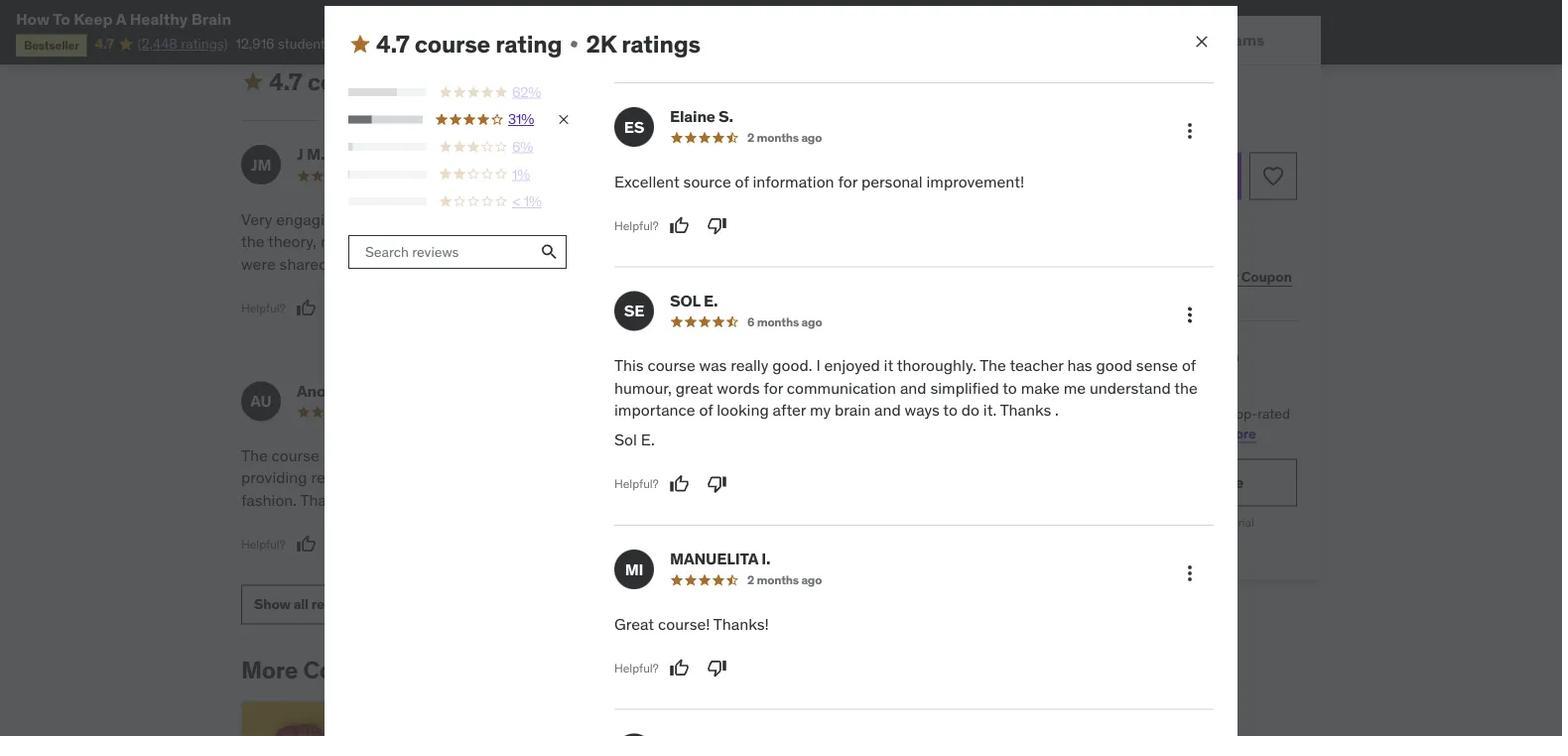 Task type: locate. For each thing, give the bounding box(es) containing it.
medium image right students
[[348, 33, 372, 57]]

.
[[1055, 400, 1059, 420]]

1 vertical spatial enjoyed
[[824, 356, 880, 376]]

and down structure,
[[790, 468, 817, 488]]

xsmall image inside 31% button
[[556, 112, 572, 128]]

really up words
[[731, 356, 769, 376]]

show all reviews button
[[241, 585, 374, 625]]

0 vertical spatial the
[[980, 356, 1006, 376]]

has
[[1067, 356, 1092, 376]]

enjoyed inside this course was really good. i enjoyed it thoroughly. the teacher has good sense of humour, great words for communication and simplified to make me understand the importance of looking after my brain and ways to do it. thanks . sol e.
[[824, 356, 880, 376]]

the course is clear, straight to the point and providing research data in a user-friendly fashion. thank you!
[[241, 445, 550, 510]]

u.
[[392, 380, 407, 401]]

helpful? for "mark review by manuelita i. as unhelpful" icon
[[614, 661, 659, 676]]

source for topmost mark review by elaine s. as unhelpful image
[[683, 172, 731, 192]]

rating inside dialog
[[495, 29, 562, 59]]

after left trial
[[1206, 515, 1231, 530]]

e.
[[704, 291, 718, 311], [641, 430, 655, 451]]

1 vertical spatial elaine
[[660, 144, 705, 164]]

to right "has"
[[1103, 346, 1122, 370]]

course up providing
[[271, 445, 319, 466]]

clear,
[[339, 445, 376, 466]]

0 vertical spatial after
[[773, 400, 806, 420]]

1 vertical spatial information
[[743, 209, 824, 229]]

of inside "get this course, plus 10,500+ of our top-rated courses, with personal plan."
[[1192, 405, 1204, 423]]

great
[[614, 614, 654, 635]]

1 vertical spatial medium image
[[241, 70, 265, 94]]

s. inside dialog
[[719, 107, 733, 127]]

1 vertical spatial rating
[[388, 67, 455, 97]]

gregory caremans - brain academy link
[[432, 655, 826, 685]]

2 horizontal spatial enjoyed
[[824, 356, 880, 376]]

the up delivered
[[737, 445, 760, 466]]

rating up 31% button
[[388, 67, 455, 97]]

1 vertical spatial mark review by elaine s. as helpful image
[[660, 276, 679, 296]]

1% down 6%
[[512, 166, 530, 183]]

was up d.
[[699, 356, 727, 376]]

4.7 course rating inside dialog
[[376, 29, 562, 59]]

1 vertical spatial e.
[[641, 430, 655, 451]]

brain right -
[[659, 655, 718, 685]]

2 for the bottom mark review by elaine s. as unhelpful image
[[737, 168, 744, 183]]

0 vertical spatial 1%
[[512, 166, 530, 183]]

1 vertical spatial 2 months ago
[[737, 168, 812, 183]]

1 vertical spatial personal
[[851, 209, 913, 229]]

1 horizontal spatial the
[[980, 356, 1006, 376]]

es
[[624, 117, 644, 137], [614, 154, 634, 175]]

brain up the ratings)
[[191, 8, 231, 29]]

personal inside dialog
[[861, 172, 923, 192]]

top
[[1208, 346, 1239, 370]]

this inside gift this course 'link'
[[1104, 268, 1128, 286]]

elaine for the bottom mark review by elaine s. as unhelpful image
[[660, 144, 705, 164]]

se
[[624, 301, 644, 321]]

it
[[884, 356, 893, 376]]

ratings down xsmall icon
[[514, 67, 593, 97]]

learn more
[[1184, 424, 1256, 442]]

4.7 course rating up the 62% button
[[376, 29, 562, 59]]

1 horizontal spatial enjoyed
[[678, 445, 733, 466]]

1 vertical spatial after
[[1206, 515, 1231, 530]]

udemy's
[[1126, 346, 1204, 370]]

1 vertical spatial improvement!
[[604, 231, 702, 252]]

this right gift
[[1104, 268, 1128, 286]]

2 vertical spatial enjoyed
[[678, 445, 733, 466]]

sol
[[614, 430, 637, 451]]

for
[[838, 172, 857, 192], [828, 209, 848, 229], [764, 378, 783, 398], [1190, 472, 1211, 493]]

the up providing
[[241, 445, 268, 466]]

1 horizontal spatial really
[[731, 356, 769, 376]]

thanks!
[[713, 614, 769, 635]]

personal inside excellent source of information for personal improvement!
[[851, 209, 913, 229]]

and right point
[[524, 445, 550, 466]]

12,916 students
[[236, 35, 332, 52]]

course down clear
[[809, 490, 857, 510]]

helpful?
[[614, 218, 659, 234], [604, 278, 649, 293], [241, 300, 285, 315], [614, 477, 659, 492], [241, 536, 285, 552], [604, 536, 649, 552], [614, 661, 659, 676]]

0 vertical spatial rating
[[495, 29, 562, 59]]

thoroughly.
[[897, 356, 976, 376]]

0 horizontal spatial after
[[773, 400, 806, 420]]

0 horizontal spatial brain
[[191, 8, 231, 29]]

elaine inside dialog
[[670, 107, 715, 127]]

sense
[[1136, 356, 1178, 376]]

1 horizontal spatial e.
[[704, 291, 718, 311]]

i inside this course was really good. i enjoyed it thoroughly. the teacher has good sense of humour, great words for communication and simplified to make me understand the importance of looking after my brain and ways to do it. thanks . sol e.
[[816, 356, 820, 376]]

1 vertical spatial was
[[690, 468, 717, 488]]

0 vertical spatial source
[[683, 172, 731, 192]]

0 vertical spatial elaine
[[670, 107, 715, 127]]

au
[[250, 391, 272, 411]]

2k right xsmall icon
[[586, 29, 616, 59]]

really inside this course was really good. i enjoyed it thoroughly. the teacher has good sense of humour, great words for communication and simplified to make me understand the importance of looking after my brain and ways to do it. thanks . sol e.
[[731, 356, 769, 376]]

1%
[[512, 166, 530, 183], [524, 193, 542, 211]]

$16.58
[[1109, 515, 1146, 530]]

because
[[604, 445, 666, 466]]

this
[[1104, 268, 1128, 286], [1033, 405, 1056, 423], [779, 490, 805, 510]]

information inside dialog
[[753, 172, 834, 192]]

rating for top medium "image"
[[495, 29, 562, 59]]

improvement!
[[926, 172, 1024, 192], [604, 231, 702, 252]]

excellent
[[614, 172, 680, 192], [604, 209, 670, 229]]

academy
[[723, 655, 826, 685]]

submit search image
[[539, 243, 559, 262]]

ago for mark review by claudia d. as unhelpful image
[[791, 404, 812, 420]]

0 vertical spatial was
[[699, 356, 727, 376]]

30-day money-back guarantee
[[1068, 216, 1237, 232]]

0 horizontal spatial xsmall image
[[459, 74, 475, 90]]

4.7 down 'keep'
[[95, 35, 114, 52]]

with
[[1063, 424, 1089, 442]]

1 vertical spatial es
[[614, 154, 634, 175]]

0 vertical spatial e.
[[704, 291, 718, 311]]

1 vertical spatial ratings
[[514, 67, 593, 97]]

1 horizontal spatial this
[[1033, 405, 1056, 423]]

0 horizontal spatial e.
[[641, 430, 655, 451]]

it.
[[983, 400, 997, 420]]

xsmall image up 31% button
[[459, 74, 475, 90]]

0 vertical spatial improvement!
[[926, 172, 1024, 192]]

mark review by anonymized u. as helpful image
[[296, 534, 316, 554]]

j m.
[[297, 144, 325, 164]]

importance
[[614, 400, 695, 420]]

the inside this course was really good. i enjoyed it thoroughly. the teacher has good sense of humour, great words for communication and simplified to make me understand the importance of looking after my brain and ways to do it. thanks . sol e.
[[980, 356, 1006, 376]]

mark review by elaine s. as helpful image for the bottom mark review by elaine s. as unhelpful image
[[660, 276, 679, 296]]

4.7 for the leftmost medium "image"
[[269, 67, 302, 97]]

elaine for topmost mark review by elaine s. as unhelpful image
[[670, 107, 715, 127]]

6% button
[[348, 138, 572, 157]]

enjoyed up the mark review by sol e. as unhelpful icon
[[678, 445, 733, 466]]

62% button
[[348, 83, 572, 102]]

0 vertical spatial personal
[[861, 172, 923, 192]]

2k left 62%
[[479, 67, 509, 97]]

0 vertical spatial mark review by elaine s. as unhelpful image
[[707, 216, 727, 236]]

30-
[[1068, 216, 1087, 232]]

0 vertical spatial this
[[1104, 268, 1128, 286]]

mark review by elaine s. as helpful image
[[669, 216, 689, 236], [660, 276, 679, 296]]

0 horizontal spatial rating
[[388, 67, 455, 97]]

0 vertical spatial really
[[474, 209, 512, 229]]

try personal plan for free link
[[1007, 459, 1297, 507]]

ratings inside dialog
[[622, 29, 701, 59]]

excellent source of information for personal improvement! inside dialog
[[614, 172, 1024, 192]]

0 vertical spatial excellent source of information for personal improvement!
[[614, 172, 1024, 192]]

straight
[[380, 445, 435, 466]]

1 vertical spatial 2k
[[479, 67, 509, 97]]

this inside "get this course, plus 10,500+ of our top-rated courses, with personal plan."
[[1033, 405, 1056, 423]]

improvement! inside excellent source of information for personal improvement!
[[604, 231, 702, 252]]

medium image
[[348, 33, 372, 57], [241, 70, 265, 94]]

and inside the course is clear, straight to the point and providing research data in a user-friendly fashion. thank you!
[[524, 445, 550, 466]]

try
[[1061, 472, 1083, 493]]

for inside this course was really good. i enjoyed it thoroughly. the teacher has good sense of humour, great words for communication and simplified to make me understand the importance of looking after my brain and ways to do it. thanks . sol e.
[[764, 378, 783, 398]]

1 vertical spatial really
[[731, 356, 769, 376]]

0 vertical spatial excellent
[[614, 172, 680, 192]]

Search reviews text field
[[348, 236, 533, 269]]

medium image down 12,916
[[241, 70, 265, 94]]

4.7
[[376, 29, 409, 59], [95, 35, 114, 52], [269, 67, 302, 97]]

improvement! for the bottom mark review by elaine s. as unhelpful image
[[604, 231, 702, 252]]

i left will
[[672, 490, 676, 510]]

xsmall image
[[459, 74, 475, 90], [556, 112, 572, 128]]

4.7 inside dialog
[[376, 29, 409, 59]]

0 vertical spatial 4.7 course rating
[[376, 29, 562, 59]]

excellent inside dialog
[[614, 172, 680, 192]]

really
[[474, 209, 512, 229], [731, 356, 769, 376]]

1 horizontal spatial improvement!
[[926, 172, 1024, 192]]

1 horizontal spatial medium image
[[348, 33, 372, 57]]

2 horizontal spatial this
[[1104, 268, 1128, 286]]

elaine s. for topmost mark review by elaine s. as unhelpful image
[[670, 107, 733, 127]]

teams tab list
[[983, 16, 1321, 65]]

to up user-
[[438, 445, 453, 466]]

anonymized u.
[[297, 380, 407, 401]]

elaine s. for the bottom mark review by elaine s. as unhelpful image
[[660, 144, 723, 164]]

i inside very engaging and nice visuals! i really enjoyed the theory, resources, and action plans that were shared!
[[466, 209, 470, 229]]

0 vertical spatial elaine s.
[[670, 107, 733, 127]]

the left clear
[[820, 468, 844, 488]]

show
[[254, 596, 291, 613]]

mark review by claudia d. as unhelpful image
[[697, 534, 717, 554]]

ratings right xsmall icon
[[622, 29, 701, 59]]

course!
[[658, 614, 710, 635]]

1 horizontal spatial 2k
[[586, 29, 616, 59]]

this right from
[[779, 490, 805, 510]]

after left my
[[773, 400, 806, 420]]

4.7 up the 62% button
[[376, 29, 409, 59]]

2k ratings right xsmall icon
[[586, 29, 701, 59]]

mark review by manuelita i. as helpful image
[[669, 659, 689, 679]]

claudia d.
[[660, 380, 734, 401]]

the up simplified
[[980, 356, 1006, 376]]

month
[[1169, 515, 1203, 530]]

this inside the because i enjoyed the structure, the way the information was delivered and the clear message i will take from this course
[[779, 490, 805, 510]]

1% right <
[[524, 193, 542, 211]]

the up user-
[[456, 445, 480, 466]]

teacher
[[1010, 356, 1063, 376]]

0 vertical spatial information
[[753, 172, 834, 192]]

4.7 down 12,916 students
[[269, 67, 302, 97]]

0 horizontal spatial the
[[241, 445, 268, 466]]

rating left xsmall icon
[[495, 29, 562, 59]]

i up action
[[466, 209, 470, 229]]

0 vertical spatial es
[[624, 117, 644, 137]]

1 vertical spatial source
[[673, 209, 721, 229]]

s.
[[719, 107, 733, 127], [709, 144, 723, 164]]

months for the mark review by sol e. as unhelpful icon
[[757, 314, 799, 330]]

xsmall image
[[566, 37, 582, 53]]

i right "good."
[[816, 356, 820, 376]]

0 vertical spatial xsmall image
[[459, 74, 475, 90]]

excellent source of information for personal improvement!
[[614, 172, 1024, 192], [604, 209, 913, 252]]

very engaging and nice visuals! i really enjoyed the theory, resources, and action plans that were shared!
[[241, 209, 572, 274]]

0 horizontal spatial this
[[779, 490, 805, 510]]

this for gift
[[1104, 268, 1128, 286]]

1 vertical spatial 2
[[737, 168, 744, 183]]

2k ratings
[[586, 29, 701, 59], [479, 67, 593, 97]]

course up the 62% button
[[415, 29, 490, 59]]

xsmall image right 31%
[[556, 112, 572, 128]]

the up clear
[[836, 445, 860, 466]]

2
[[747, 130, 754, 146], [737, 168, 744, 183], [747, 573, 754, 588]]

0 vertical spatial mark review by elaine s. as helpful image
[[669, 216, 689, 236]]

and down nice
[[398, 231, 424, 252]]

elaine s. inside dialog
[[670, 107, 733, 127]]

excellent source of information for personal improvement! for the bottom mark review by elaine s. as unhelpful image
[[604, 209, 913, 252]]

5 months ago
[[737, 404, 812, 420]]

personal
[[861, 172, 923, 192], [851, 209, 913, 229]]

0 vertical spatial 2
[[747, 130, 754, 146]]

1 vertical spatial this
[[1033, 405, 1056, 423]]

1 vertical spatial the
[[241, 445, 268, 466]]

was inside the because i enjoyed the structure, the way the information was delivered and the clear message i will take from this course
[[690, 468, 717, 488]]

0 horizontal spatial 2k
[[479, 67, 509, 97]]

0 vertical spatial ratings
[[622, 29, 701, 59]]

simplified
[[930, 378, 999, 398]]

enjoyed up communication
[[824, 356, 880, 376]]

to
[[1103, 346, 1122, 370], [1003, 378, 1017, 398], [943, 400, 958, 420], [438, 445, 453, 466]]

because i enjoyed the structure, the way the information was delivered and the clear message i will take from this course
[[604, 445, 918, 510]]

resources,
[[321, 231, 394, 252]]

mark review by j m. as helpful image
[[296, 298, 316, 318]]

personal up $16.58
[[1086, 472, 1151, 493]]

great course! thanks!
[[614, 614, 769, 635]]

0 vertical spatial personal
[[1092, 424, 1146, 442]]

enjoyed
[[516, 209, 572, 229], [824, 356, 880, 376], [678, 445, 733, 466]]

mark review by claudia d. as helpful image
[[660, 534, 679, 554]]

5
[[737, 404, 744, 420]]

1 vertical spatial brain
[[659, 655, 718, 685]]

2 months ago for the bottom mark review by elaine s. as unhelpful image
[[737, 168, 812, 183]]

62%
[[512, 83, 541, 101]]

1 vertical spatial s.
[[709, 144, 723, 164]]

2 vertical spatial this
[[779, 490, 805, 510]]

1 horizontal spatial xsmall image
[[556, 112, 572, 128]]

close modal image
[[1192, 32, 1212, 52]]

2 vertical spatial information
[[604, 468, 686, 488]]

healthy
[[130, 8, 188, 29]]

0 horizontal spatial ratings
[[514, 67, 593, 97]]

this up courses,
[[1033, 405, 1056, 423]]

0 horizontal spatial improvement!
[[604, 231, 702, 252]]

2 vertical spatial 2 months ago
[[747, 573, 822, 588]]

shared!
[[279, 253, 332, 274]]

2 months ago for "mark review by manuelita i. as unhelpful" icon
[[747, 573, 822, 588]]

courses
[[1007, 371, 1079, 396]]

1 vertical spatial xsmall image
[[556, 112, 572, 128]]

2k ratings up 31%
[[479, 67, 593, 97]]

improvement! inside dialog
[[926, 172, 1024, 192]]

excellent inside excellent source of information for personal improvement!
[[604, 209, 670, 229]]

dialog
[[325, 7, 1238, 736]]

was up will
[[690, 468, 717, 488]]

source inside excellent source of information for personal improvement!
[[673, 209, 721, 229]]

apply coupon
[[1201, 268, 1292, 286]]

0 vertical spatial s.
[[719, 107, 733, 127]]

good.
[[772, 356, 812, 376]]

the up 10,500+
[[1174, 378, 1198, 398]]

plus
[[1108, 405, 1134, 423]]

course down the 30-day money-back guarantee
[[1131, 268, 1175, 286]]

personal for the bottom mark review by elaine s. as unhelpful image
[[851, 209, 913, 229]]

1 vertical spatial excellent source of information for personal improvement!
[[604, 209, 913, 252]]

1 vertical spatial excellent
[[604, 209, 670, 229]]

0 vertical spatial 2k
[[586, 29, 616, 59]]

4.7 course rating for top medium "image"
[[376, 29, 562, 59]]

es inside dialog
[[624, 117, 644, 137]]

0 horizontal spatial enjoyed
[[516, 209, 572, 229]]

2 horizontal spatial 4.7
[[376, 29, 409, 59]]

4.7 course rating down students
[[269, 67, 455, 97]]

was inside this course was really good. i enjoyed it thoroughly. the teacher has good sense of humour, great words for communication and simplified to make me understand the importance of looking after my brain and ways to do it. thanks . sol e.
[[699, 356, 727, 376]]

course up claudia
[[647, 356, 695, 376]]

1 vertical spatial 4.7 course rating
[[269, 67, 455, 97]]

courses,
[[1007, 424, 1059, 442]]

0 vertical spatial 2 months ago
[[747, 130, 822, 146]]

0 vertical spatial 2k ratings
[[586, 29, 701, 59]]

1 vertical spatial 2k ratings
[[479, 67, 593, 97]]

enjoyed up that
[[516, 209, 572, 229]]

course down students
[[307, 67, 383, 97]]

rating
[[495, 29, 562, 59], [388, 67, 455, 97]]

enjoyed inside very engaging and nice visuals! i really enjoyed the theory, resources, and action plans that were shared!
[[516, 209, 572, 229]]

1 vertical spatial elaine s.
[[660, 144, 723, 164]]

fashion.
[[241, 490, 297, 510]]

1 horizontal spatial 4.7
[[269, 67, 302, 97]]

helpful? for mark review by claudia d. as unhelpful image
[[604, 536, 649, 552]]

d.
[[719, 380, 734, 401]]

-
[[644, 655, 654, 685]]

1 horizontal spatial ratings
[[622, 29, 701, 59]]

personal down plus at the right of page
[[1092, 424, 1146, 442]]

mark review by elaine s. as unhelpful image
[[707, 216, 727, 236], [697, 276, 717, 296]]

learn more link
[[1184, 424, 1256, 442]]

brain
[[835, 400, 870, 420]]

0 horizontal spatial really
[[474, 209, 512, 229]]

1 vertical spatial personal
[[1086, 472, 1151, 493]]

0 vertical spatial enjoyed
[[516, 209, 572, 229]]

really up plans
[[474, 209, 512, 229]]

ago for the mark review by sol e. as unhelpful icon
[[801, 314, 822, 330]]

source inside dialog
[[683, 172, 731, 192]]

the down very
[[241, 231, 265, 252]]

2k ratings inside dialog
[[586, 29, 701, 59]]

i up mark review by sol e. as helpful 'icon' in the bottom of the page
[[670, 445, 674, 466]]

ways
[[905, 400, 940, 420]]

2 vertical spatial 2
[[747, 573, 754, 588]]

helpful? for topmost mark review by elaine s. as unhelpful image
[[614, 218, 659, 234]]

1 horizontal spatial rating
[[495, 29, 562, 59]]



Task type: vqa. For each thing, say whether or not it's contained in the screenshot.
Create inside 'Create impressive, non-standard Excel charts using smart techniques'
no



Task type: describe. For each thing, give the bounding box(es) containing it.
more
[[1223, 424, 1256, 442]]

personal inside "get this course, plus 10,500+ of our top-rated courses, with personal plan."
[[1092, 424, 1146, 442]]

course inside 'link'
[[1131, 268, 1175, 286]]

sol
[[670, 291, 700, 311]]

take
[[707, 490, 738, 510]]

6
[[747, 314, 754, 330]]

ago for "mark review by manuelita i. as unhelpful" icon
[[801, 573, 822, 588]]

add to wishlist image
[[1261, 164, 1285, 188]]

day
[[1087, 216, 1108, 232]]

the right way
[[894, 445, 918, 466]]

apply coupon button
[[1196, 257, 1297, 297]]

rating for the leftmost medium "image"
[[388, 67, 455, 97]]

mark review by sol e. as unhelpful image
[[707, 475, 727, 495]]

money-
[[1110, 216, 1151, 232]]

plan.
[[1150, 424, 1181, 442]]

and up resources,
[[346, 209, 373, 229]]

helpful? for the bottom mark review by elaine s. as unhelpful image
[[604, 278, 649, 293]]

way
[[863, 445, 891, 466]]

course inside the course is clear, straight to the point and providing research data in a user-friendly fashion. thank you!
[[271, 445, 319, 466]]

how
[[16, 8, 50, 29]]

teams
[[1217, 29, 1265, 50]]

the inside the course is clear, straight to the point and providing research data in a user-friendly fashion. thank you!
[[241, 445, 268, 466]]

additional actions for review by sol e. image
[[1178, 304, 1202, 327]]

research
[[311, 468, 373, 488]]

2 for topmost mark review by elaine s. as unhelpful image
[[747, 130, 754, 146]]

s. for the bottom mark review by elaine s. as unhelpful image
[[709, 144, 723, 164]]

information inside the because i enjoyed the structure, the way the information was delivered and the clear message i will take from this course
[[604, 468, 686, 488]]

course,
[[1059, 405, 1105, 423]]

how to keep a healthy brain
[[16, 8, 231, 29]]

plan
[[1154, 472, 1187, 493]]

delivered
[[721, 468, 786, 488]]

2k ratings for top medium "image"
[[586, 29, 701, 59]]

10,500+
[[1137, 405, 1189, 423]]

personal for topmost mark review by elaine s. as unhelpful image
[[861, 172, 923, 192]]

teams button
[[1161, 16, 1321, 64]]

excellent for the bottom mark review by elaine s. as unhelpful image
[[604, 209, 670, 229]]

ratings for topmost xsmall image
[[514, 67, 593, 97]]

looking
[[717, 400, 769, 420]]

share
[[1013, 268, 1050, 286]]

reviews
[[311, 596, 361, 613]]

by
[[400, 655, 427, 685]]

more courses by gregory caremans - brain academy
[[241, 655, 826, 685]]

$14.99
[[1007, 82, 1082, 112]]

ago for the bottom mark review by elaine s. as unhelpful image
[[791, 168, 812, 183]]

at
[[1096, 515, 1106, 530]]

ratings)
[[181, 35, 228, 52]]

6 months ago
[[747, 314, 822, 330]]

mark review by elaine s. as helpful image for topmost mark review by elaine s. as unhelpful image
[[669, 216, 689, 236]]

from
[[742, 490, 775, 510]]

thank
[[300, 490, 344, 510]]

helpful? for the mark review by sol e. as unhelpful icon
[[614, 477, 659, 492]]

1 horizontal spatial after
[[1206, 515, 1231, 530]]

bestseller
[[24, 37, 79, 52]]

visuals!
[[410, 209, 462, 229]]

months for "mark review by manuelita i. as unhelpful" icon
[[757, 573, 799, 588]]

to inside the subscribe to udemy's top courses
[[1103, 346, 1122, 370]]

3
[[374, 168, 381, 183]]

mark review by sol e. as helpful image
[[669, 475, 689, 495]]

ago for topmost mark review by elaine s. as unhelpful image
[[801, 130, 822, 146]]

learn
[[1184, 424, 1220, 442]]

(2,448
[[137, 35, 178, 52]]

31%
[[508, 111, 534, 129]]

1 horizontal spatial brain
[[659, 655, 718, 685]]

improvement! for topmost mark review by elaine s. as unhelpful image
[[926, 172, 1024, 192]]

per
[[1148, 515, 1166, 530]]

do
[[961, 400, 980, 420]]

0 vertical spatial brain
[[191, 8, 231, 29]]

i.
[[761, 549, 770, 570]]

rated
[[1258, 405, 1290, 423]]

mi
[[625, 560, 643, 580]]

1 vertical spatial 1%
[[524, 193, 542, 211]]

months for the bottom mark review by elaine s. as unhelpful image
[[747, 168, 789, 183]]

e. inside this course was really good. i enjoyed it thoroughly. the teacher has good sense of humour, great words for communication and simplified to make me understand the importance of looking after my brain and ways to do it. thanks . sol e.
[[641, 430, 655, 451]]

course inside this course was really good. i enjoyed it thoroughly. the teacher has good sense of humour, great words for communication and simplified to make me understand the importance of looking after my brain and ways to do it. thanks . sol e.
[[647, 356, 695, 376]]

(2,448 ratings)
[[137, 35, 228, 52]]

and up "ways"
[[900, 378, 926, 398]]

months for topmost mark review by elaine s. as unhelpful image
[[757, 130, 799, 146]]

more
[[241, 655, 298, 685]]

share button
[[1007, 257, 1056, 297]]

and inside the because i enjoyed the structure, the way the information was delivered and the clear message i will take from this course
[[790, 468, 817, 488]]

caremans
[[527, 655, 639, 685]]

< 1%
[[512, 193, 542, 211]]

engaging
[[276, 209, 343, 229]]

our
[[1208, 405, 1228, 423]]

2 months ago for topmost mark review by elaine s. as unhelpful image
[[747, 130, 822, 146]]

show more about the instructor image
[[318, 0, 334, 16]]

really inside very engaging and nice visuals! i really enjoyed the theory, resources, and action plans that were shared!
[[474, 209, 512, 229]]

claudia
[[660, 380, 716, 401]]

gift this course
[[1077, 268, 1175, 286]]

trial
[[1234, 515, 1254, 530]]

starting at $16.58 per month after trial
[[1050, 515, 1254, 530]]

top-
[[1231, 405, 1258, 423]]

back
[[1151, 216, 1178, 232]]

months for mark review by claudia d. as unhelpful image
[[747, 404, 789, 420]]

3 weeks ago
[[374, 168, 442, 183]]

gregory
[[432, 655, 521, 685]]

to inside the course is clear, straight to the point and providing research data in a user-friendly fashion. thank you!
[[438, 445, 453, 466]]

this for get
[[1033, 405, 1056, 423]]

that
[[518, 231, 546, 252]]

gift this course link
[[1071, 257, 1180, 297]]

courses
[[303, 655, 394, 685]]

2k ratings for the leftmost medium "image"
[[479, 67, 593, 97]]

course inside the because i enjoyed the structure, the way the information was delivered and the clear message i will take from this course
[[809, 490, 857, 510]]

m.
[[307, 144, 325, 164]]

thanks
[[1000, 400, 1051, 420]]

you!
[[348, 490, 377, 510]]

in
[[412, 468, 425, 488]]

get
[[1007, 405, 1030, 423]]

providing
[[241, 468, 307, 488]]

the inside this course was really good. i enjoyed it thoroughly. the teacher has good sense of humour, great words for communication and simplified to make me understand the importance of looking after my brain and ways to do it. thanks . sol e.
[[1174, 378, 1198, 398]]

keep
[[74, 8, 113, 29]]

to left do
[[943, 400, 958, 420]]

action
[[428, 231, 472, 252]]

2 for "mark review by manuelita i. as unhelpful" icon
[[747, 573, 754, 588]]

< 1% button
[[348, 192, 572, 212]]

friendly
[[477, 468, 530, 488]]

<
[[512, 193, 520, 211]]

additional actions for review by manuelita i. image
[[1178, 562, 1202, 586]]

excellent for topmost mark review by elaine s. as unhelpful image
[[614, 172, 680, 192]]

4.7 course rating for the leftmost medium "image"
[[269, 67, 455, 97]]

12,916
[[236, 35, 275, 52]]

0 horizontal spatial 4.7
[[95, 35, 114, 52]]

dialog containing 4.7 course rating
[[325, 7, 1238, 736]]

enjoyed inside the because i enjoyed the structure, the way the information was delivered and the clear message i will take from this course
[[678, 445, 733, 466]]

after inside this course was really good. i enjoyed it thoroughly. the teacher has good sense of humour, great words for communication and simplified to make me understand the importance of looking after my brain and ways to do it. thanks . sol e.
[[773, 400, 806, 420]]

ratings for xsmall icon
[[622, 29, 701, 59]]

the inside very engaging and nice visuals! i really enjoyed the theory, resources, and action plans that were shared!
[[241, 231, 265, 252]]

to up get
[[1003, 378, 1017, 398]]

my
[[810, 400, 831, 420]]

0 horizontal spatial medium image
[[241, 70, 265, 94]]

6%
[[512, 138, 533, 156]]

make
[[1021, 378, 1060, 398]]

0 vertical spatial medium image
[[348, 33, 372, 57]]

s. for topmost mark review by elaine s. as unhelpful image
[[719, 107, 733, 127]]

try personal plan for free
[[1061, 472, 1244, 493]]

guarantee
[[1181, 216, 1237, 232]]

free
[[1214, 472, 1244, 493]]

and left "ways"
[[874, 400, 901, 420]]

sol e.
[[670, 291, 718, 311]]

1 vertical spatial mark review by elaine s. as unhelpful image
[[697, 276, 717, 296]]

the inside the course is clear, straight to the point and providing research data in a user-friendly fashion. thank you!
[[456, 445, 480, 466]]

source for the bottom mark review by elaine s. as unhelpful image
[[673, 209, 721, 229]]

mark review by manuelita i. as unhelpful image
[[707, 659, 727, 679]]

4.7 for top medium "image"
[[376, 29, 409, 59]]

words
[[717, 378, 760, 398]]

excellent source of information for personal improvement! for topmost mark review by elaine s. as unhelpful image
[[614, 172, 1024, 192]]

subscribe to udemy's top courses
[[1007, 346, 1239, 396]]

is
[[323, 445, 335, 466]]

additional actions for review by elaine s. image
[[1178, 120, 1202, 143]]



